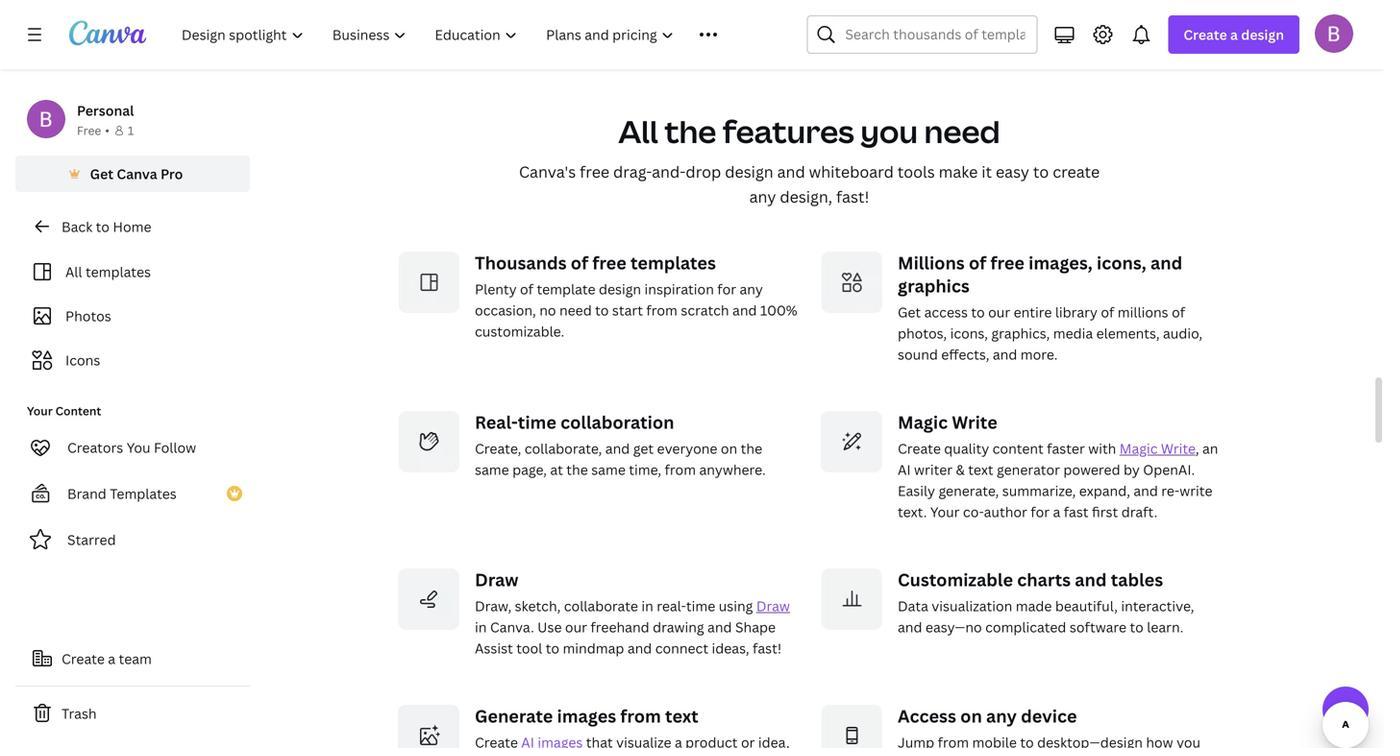 Task type: vqa. For each thing, say whether or not it's contained in the screenshot.
DRAWING on the bottom of the page
yes



Task type: describe. For each thing, give the bounding box(es) containing it.
and inside thousands of free templates plenty of template design inspiration for any occasion, no need to start from scratch and 100% customizable.
[[733, 301, 757, 320]]

no
[[540, 301, 556, 320]]

canva
[[117, 165, 157, 183]]

get canva pro
[[90, 165, 183, 183]]

0 vertical spatial in
[[642, 598, 654, 616]]

tool
[[517, 640, 543, 658]]

millions
[[1118, 303, 1169, 322]]

2 vertical spatial from
[[621, 705, 661, 729]]

need inside thousands of free templates plenty of template design inspiration for any occasion, no need to start from scratch and 100% customizable.
[[560, 301, 592, 320]]

photos,
[[898, 325, 947, 343]]

easy
[[996, 162, 1030, 182]]

bob builder image
[[1315, 14, 1354, 53]]

beautiful,
[[1056, 598, 1118, 616]]

library
[[1056, 303, 1098, 322]]

expand,
[[1080, 482, 1131, 501]]

magic write image
[[821, 412, 883, 473]]

re-
[[1162, 482, 1180, 501]]

starred link
[[15, 521, 250, 560]]

your inside , an ai writer & text generator powered by openai. easily generate, summarize, expand, and re-write text. your co-author for a fast first draft.
[[931, 503, 960, 522]]

elements,
[[1097, 325, 1160, 343]]

canva.
[[490, 619, 534, 637]]

trash
[[62, 705, 97, 723]]

0 vertical spatial write
[[952, 411, 998, 435]]

first
[[1092, 503, 1118, 522]]

a for design
[[1231, 25, 1238, 44]]

effects,
[[942, 346, 990, 364]]

complicated
[[986, 619, 1067, 637]]

1
[[128, 123, 134, 138]]

millions of free images, icons, and graphics image
[[821, 252, 883, 313]]

customizable
[[898, 569, 1013, 592]]

of up elements,
[[1101, 303, 1115, 322]]

templates
[[110, 485, 177, 503]]

draft.
[[1122, 503, 1158, 522]]

real-
[[475, 411, 518, 435]]

1 vertical spatial write
[[1161, 440, 1196, 458]]

collaborate
[[564, 598, 638, 616]]

need inside all the features you need canva's free drag-and-drop design and whiteboard tools make it easy to create any design, fast!
[[924, 111, 1001, 152]]

collaborate,
[[525, 440, 602, 458]]

get canva pro button
[[15, 156, 250, 192]]

graphics,
[[992, 325, 1050, 343]]

for inside thousands of free templates plenty of template design inspiration for any occasion, no need to start from scratch and 100% customizable.
[[718, 280, 737, 299]]

our inside draw draw, sketch, collaborate in real-time using draw in canva. use our freehand drawing and shape assist tool to mindmap and connect ideas, fast!
[[565, 619, 587, 637]]

free •
[[77, 123, 110, 138]]

it
[[982, 162, 992, 182]]

writer
[[914, 461, 953, 479]]

100%
[[760, 301, 798, 320]]

to inside draw draw, sketch, collaborate in real-time using draw in canva. use our freehand drawing and shape assist tool to mindmap and connect ideas, fast!
[[546, 640, 560, 658]]

interactive,
[[1121, 598, 1195, 616]]

media
[[1053, 325, 1093, 343]]

create for create a design
[[1184, 25, 1228, 44]]

of up 'audio,'
[[1172, 303, 1186, 322]]

starred
[[67, 531, 116, 549]]

and inside real-time collaboration create, collaborate, and get everyone on the same page, at the same time, from anywhere.
[[606, 440, 630, 458]]

ai
[[898, 461, 911, 479]]

0 horizontal spatial icons,
[[950, 325, 988, 343]]

with
[[1089, 440, 1117, 458]]

generator
[[997, 461, 1060, 479]]

plenty
[[475, 280, 517, 299]]

2 vertical spatial any
[[986, 705, 1017, 729]]

0 horizontal spatial your
[[27, 403, 53, 419]]

images
[[557, 705, 616, 729]]

everyone
[[657, 440, 718, 458]]

freehand
[[591, 619, 650, 637]]

magic write link
[[1120, 440, 1196, 458]]

content
[[993, 440, 1044, 458]]

at
[[550, 461, 563, 479]]

time,
[[629, 461, 662, 479]]

device
[[1021, 705, 1077, 729]]

text inside , an ai writer & text generator powered by openai. easily generate, summarize, expand, and re-write text. your co-author for a fast first draft.
[[968, 461, 994, 479]]

free for thousands
[[593, 251, 627, 275]]

you
[[861, 111, 918, 152]]

drawing
[[653, 619, 704, 637]]

draw draw, sketch, collaborate in real-time using draw in canva. use our freehand drawing and shape assist tool to mindmap and connect ideas, fast!
[[475, 569, 790, 658]]

icons
[[65, 351, 100, 370]]

and down data
[[898, 619, 923, 637]]

get inside millions of free images, icons, and graphics get access to our entire library of millions of photos, icons, graphics, media elements, audio, sound effects, and more.
[[898, 303, 921, 322]]

scratch
[[681, 301, 729, 320]]

on inside real-time collaboration create, collaborate, and get everyone on the same page, at the same time, from anywhere.
[[721, 440, 738, 458]]

and up millions
[[1151, 251, 1183, 275]]

1 same from the left
[[475, 461, 509, 479]]

customizable charts and tables image
[[821, 569, 883, 631]]

free
[[77, 123, 101, 138]]

use
[[538, 619, 562, 637]]

0 horizontal spatial in
[[475, 619, 487, 637]]

to inside thousands of free templates plenty of template design inspiration for any occasion, no need to start from scratch and 100% customizable.
[[595, 301, 609, 320]]

and down 'freehand'
[[628, 640, 652, 658]]

millions
[[898, 251, 965, 275]]

assist
[[475, 640, 513, 658]]

generate images from text
[[475, 705, 699, 729]]

2 vertical spatial the
[[567, 461, 588, 479]]

and inside all the features you need canva's free drag-and-drop design and whiteboard tools make it easy to create any design, fast!
[[777, 162, 805, 182]]

thousands of free templates plenty of template design inspiration for any occasion, no need to start from scratch and 100% customizable.
[[475, 251, 798, 341]]

co-
[[963, 503, 984, 522]]

1 vertical spatial magic
[[1120, 440, 1158, 458]]

more.
[[1021, 346, 1058, 364]]

easily
[[898, 482, 936, 501]]

access on any device image
[[821, 706, 883, 749]]

design inside all the features you need canva's free drag-and-drop design and whiteboard tools make it easy to create any design, fast!
[[725, 162, 774, 182]]

summarize,
[[1003, 482, 1076, 501]]

for inside , an ai writer & text generator powered by openai. easily generate, summarize, expand, and re-write text. your co-author for a fast first draft.
[[1031, 503, 1050, 522]]

creators you follow
[[67, 439, 196, 457]]

back to home link
[[15, 208, 250, 246]]

customizable.
[[475, 323, 565, 341]]

all for the
[[619, 111, 658, 152]]

learn.
[[1147, 619, 1184, 637]]

and inside , an ai writer & text generator powered by openai. easily generate, summarize, expand, and re-write text. your co-author for a fast first draft.
[[1134, 482, 1158, 501]]

magic write
[[898, 411, 998, 435]]

Search search field
[[845, 16, 1025, 53]]

to inside millions of free images, icons, and graphics get access to our entire library of millions of photos, icons, graphics, media elements, audio, sound effects, and more.
[[971, 303, 985, 322]]

tools
[[898, 162, 935, 182]]

photos
[[65, 307, 111, 325]]

the inside all the features you need canva's free drag-and-drop design and whiteboard tools make it easy to create any design, fast!
[[665, 111, 717, 152]]

charts
[[1017, 569, 1071, 592]]



Task type: locate. For each thing, give the bounding box(es) containing it.
a inside , an ai writer & text generator powered by openai. easily generate, summarize, expand, and re-write text. your co-author for a fast first draft.
[[1053, 503, 1061, 522]]

create inside "button"
[[62, 650, 105, 669]]

and
[[777, 162, 805, 182], [1151, 251, 1183, 275], [733, 301, 757, 320], [993, 346, 1018, 364], [606, 440, 630, 458], [1134, 482, 1158, 501], [1075, 569, 1107, 592], [708, 619, 732, 637], [898, 619, 923, 637], [628, 640, 652, 658]]

your left co-
[[931, 503, 960, 522]]

design inside thousands of free templates plenty of template design inspiration for any occasion, no need to start from scratch and 100% customizable.
[[599, 280, 641, 299]]

to inside all the features you need canva's free drag-and-drop design and whiteboard tools make it easy to create any design, fast!
[[1033, 162, 1049, 182]]

1 vertical spatial time
[[686, 598, 716, 616]]

any left the design,
[[750, 187, 776, 207]]

create for create quality content faster with magic write
[[898, 440, 941, 458]]

fast! down shape
[[753, 640, 782, 658]]

free inside all the features you need canva's free drag-and-drop design and whiteboard tools make it easy to create any design, fast!
[[580, 162, 610, 182]]

fast! inside draw draw, sketch, collaborate in real-time using draw in canva. use our freehand drawing and shape assist tool to mindmap and connect ideas, fast!
[[753, 640, 782, 658]]

and down graphics,
[[993, 346, 1018, 364]]

fast! down whiteboard on the top of page
[[836, 187, 870, 207]]

0 vertical spatial your
[[27, 403, 53, 419]]

2 horizontal spatial the
[[741, 440, 763, 458]]

1 vertical spatial a
[[1053, 503, 1061, 522]]

all templates link
[[27, 254, 238, 290]]

1 horizontal spatial get
[[898, 303, 921, 322]]

templates
[[631, 251, 716, 275], [86, 263, 151, 281]]

2 same from the left
[[591, 461, 626, 479]]

design inside dropdown button
[[1242, 25, 1285, 44]]

get left canva
[[90, 165, 114, 183]]

all the features you need canva's free drag-and-drop design and whiteboard tools make it easy to create any design, fast!
[[519, 111, 1100, 207]]

template
[[537, 280, 596, 299]]

to right 'easy'
[[1033, 162, 1049, 182]]

templates up the photos link
[[86, 263, 151, 281]]

from down everyone
[[665, 461, 696, 479]]

magic up by in the right bottom of the page
[[1120, 440, 1158, 458]]

1 vertical spatial your
[[931, 503, 960, 522]]

0 vertical spatial get
[[90, 165, 114, 183]]

any up 100%
[[740, 280, 763, 299]]

in down draw,
[[475, 619, 487, 637]]

1 vertical spatial fast!
[[753, 640, 782, 658]]

to right the back on the top of page
[[96, 218, 110, 236]]

1 vertical spatial text
[[665, 705, 699, 729]]

creators
[[67, 439, 123, 457]]

0 vertical spatial text
[[968, 461, 994, 479]]

get
[[633, 440, 654, 458]]

2 vertical spatial design
[[599, 280, 641, 299]]

0 horizontal spatial same
[[475, 461, 509, 479]]

None search field
[[807, 15, 1038, 54]]

2 vertical spatial a
[[108, 650, 115, 669]]

customizable charts and tables data visualization made beautiful, interactive, and easy—no complicated software to learn.
[[898, 569, 1195, 637]]

and up ideas,
[[708, 619, 732, 637]]

to left start
[[595, 301, 609, 320]]

on right access
[[961, 705, 982, 729]]

icons, up millions
[[1097, 251, 1147, 275]]

a
[[1231, 25, 1238, 44], [1053, 503, 1061, 522], [108, 650, 115, 669]]

canva's
[[519, 162, 576, 182]]

a for team
[[108, 650, 115, 669]]

0 horizontal spatial all
[[65, 263, 82, 281]]

, an ai writer & text generator powered by openai. easily generate, summarize, expand, and re-write text. your co-author for a fast first draft.
[[898, 440, 1219, 522]]

design,
[[780, 187, 833, 207]]

free inside thousands of free templates plenty of template design inspiration for any occasion, no need to start from scratch and 100% customizable.
[[593, 251, 627, 275]]

create quality content faster with magic write
[[898, 440, 1196, 458]]

page,
[[513, 461, 547, 479]]

0 vertical spatial design
[[1242, 25, 1285, 44]]

time up collaborate,
[[518, 411, 557, 435]]

text down connect
[[665, 705, 699, 729]]

1 vertical spatial on
[[961, 705, 982, 729]]

real-time collaboration image
[[398, 412, 460, 473]]

time
[[518, 411, 557, 435], [686, 598, 716, 616]]

create inside dropdown button
[[1184, 25, 1228, 44]]

to inside customizable charts and tables data visualization made beautiful, interactive, and easy—no complicated software to learn.
[[1130, 619, 1144, 637]]

0 vertical spatial for
[[718, 280, 737, 299]]

of
[[571, 251, 588, 275], [969, 251, 987, 275], [520, 280, 534, 299], [1101, 303, 1115, 322], [1172, 303, 1186, 322]]

text right &
[[968, 461, 994, 479]]

0 horizontal spatial fast!
[[753, 640, 782, 658]]

templates inside thousands of free templates plenty of template design inspiration for any occasion, no need to start from scratch and 100% customizable.
[[631, 251, 716, 275]]

team
[[119, 650, 152, 669]]

mindmap
[[563, 640, 624, 658]]

0 vertical spatial all
[[619, 111, 658, 152]]

1 vertical spatial our
[[565, 619, 587, 637]]

need up make
[[924, 111, 1001, 152]]

your left content
[[27, 403, 53, 419]]

write up openai.
[[1161, 440, 1196, 458]]

1 vertical spatial draw
[[757, 598, 790, 616]]

a inside create a design dropdown button
[[1231, 25, 1238, 44]]

0 vertical spatial a
[[1231, 25, 1238, 44]]

millions of free images, icons, and graphics get access to our entire library of millions of photos, icons, graphics, media elements, audio, sound effects, and more.
[[898, 251, 1203, 364]]

powered
[[1064, 461, 1121, 479]]

drag-
[[613, 162, 652, 182]]

0 horizontal spatial magic
[[898, 411, 948, 435]]

•
[[105, 123, 110, 138]]

1 horizontal spatial text
[[968, 461, 994, 479]]

1 horizontal spatial templates
[[631, 251, 716, 275]]

to right access
[[971, 303, 985, 322]]

our up graphics,
[[988, 303, 1011, 322]]

get inside get canva pro button
[[90, 165, 114, 183]]

time up drawing
[[686, 598, 716, 616]]

design up start
[[599, 280, 641, 299]]

1 horizontal spatial the
[[665, 111, 717, 152]]

1 horizontal spatial create
[[898, 440, 941, 458]]

create
[[1184, 25, 1228, 44], [898, 440, 941, 458], [62, 650, 105, 669]]

1 vertical spatial for
[[1031, 503, 1050, 522]]

from for free
[[646, 301, 678, 320]]

0 horizontal spatial get
[[90, 165, 114, 183]]

0 horizontal spatial need
[[560, 301, 592, 320]]

0 horizontal spatial time
[[518, 411, 557, 435]]

generate images from text image
[[398, 706, 460, 749]]

1 horizontal spatial same
[[591, 461, 626, 479]]

the up anywhere. at bottom
[[741, 440, 763, 458]]

write up the quality
[[952, 411, 998, 435]]

in left "real-"
[[642, 598, 654, 616]]

our inside millions of free images, icons, and graphics get access to our entire library of millions of photos, icons, graphics, media elements, audio, sound effects, and more.
[[988, 303, 1011, 322]]

1 vertical spatial from
[[665, 461, 696, 479]]

the
[[665, 111, 717, 152], [741, 440, 763, 458], [567, 461, 588, 479]]

shape
[[735, 619, 776, 637]]

1 horizontal spatial icons,
[[1097, 251, 1147, 275]]

any left device
[[986, 705, 1017, 729]]

of down thousands
[[520, 280, 534, 299]]

2 vertical spatial create
[[62, 650, 105, 669]]

free inside millions of free images, icons, and graphics get access to our entire library of millions of photos, icons, graphics, media elements, audio, sound effects, and more.
[[991, 251, 1025, 275]]

2 horizontal spatial design
[[1242, 25, 1285, 44]]

any inside all the features you need canva's free drag-and-drop design and whiteboard tools make it easy to create any design, fast!
[[750, 187, 776, 207]]

1 horizontal spatial for
[[1031, 503, 1050, 522]]

magic up writer
[[898, 411, 948, 435]]

1 horizontal spatial need
[[924, 111, 1001, 152]]

1 horizontal spatial on
[[961, 705, 982, 729]]

write
[[952, 411, 998, 435], [1161, 440, 1196, 458]]

0 horizontal spatial draw
[[475, 569, 519, 592]]

create,
[[475, 440, 521, 458]]

sound
[[898, 346, 938, 364]]

using
[[719, 598, 753, 616]]

0 vertical spatial any
[[750, 187, 776, 207]]

top level navigation element
[[169, 15, 761, 54], [169, 15, 761, 54]]

the right at
[[567, 461, 588, 479]]

access
[[898, 705, 957, 729]]

from inside real-time collaboration create, collaborate, and get everyone on the same page, at the same time, from anywhere.
[[665, 461, 696, 479]]

on
[[721, 440, 738, 458], [961, 705, 982, 729]]

by
[[1124, 461, 1140, 479]]

0 horizontal spatial on
[[721, 440, 738, 458]]

faster
[[1047, 440, 1085, 458]]

need down template
[[560, 301, 592, 320]]

icons, up effects, at top
[[950, 325, 988, 343]]

free left images,
[[991, 251, 1025, 275]]

our
[[988, 303, 1011, 322], [565, 619, 587, 637]]

brand templates
[[67, 485, 177, 503]]

whiteboard
[[809, 162, 894, 182]]

of up template
[[571, 251, 588, 275]]

0 horizontal spatial design
[[599, 280, 641, 299]]

1 vertical spatial design
[[725, 162, 774, 182]]

1 horizontal spatial draw
[[757, 598, 790, 616]]

2 horizontal spatial a
[[1231, 25, 1238, 44]]

free for millions
[[991, 251, 1025, 275]]

write
[[1180, 482, 1213, 501]]

for down summarize,
[[1031, 503, 1050, 522]]

start
[[612, 301, 643, 320]]

from right images in the bottom of the page
[[621, 705, 661, 729]]

1 horizontal spatial all
[[619, 111, 658, 152]]

generate,
[[939, 482, 999, 501]]

1 horizontal spatial a
[[1053, 503, 1061, 522]]

same left time,
[[591, 461, 626, 479]]

trash link
[[15, 695, 250, 734]]

1 vertical spatial icons,
[[950, 325, 988, 343]]

1 horizontal spatial time
[[686, 598, 716, 616]]

and up the design,
[[777, 162, 805, 182]]

1 horizontal spatial your
[[931, 503, 960, 522]]

0 vertical spatial fast!
[[836, 187, 870, 207]]

0 vertical spatial our
[[988, 303, 1011, 322]]

get up photos,
[[898, 303, 921, 322]]

all up the drag-
[[619, 111, 658, 152]]

anywhere.
[[699, 461, 766, 479]]

openai.
[[1143, 461, 1195, 479]]

content
[[55, 403, 101, 419]]

draw image
[[398, 569, 460, 631]]

draw up draw,
[[475, 569, 519, 592]]

0 vertical spatial magic
[[898, 411, 948, 435]]

our right use
[[565, 619, 587, 637]]

0 vertical spatial create
[[1184, 25, 1228, 44]]

1 horizontal spatial write
[[1161, 440, 1196, 458]]

free up template
[[593, 251, 627, 275]]

real-time collaboration create, collaborate, and get everyone on the same page, at the same time, from anywhere.
[[475, 411, 766, 479]]

0 vertical spatial time
[[518, 411, 557, 435]]

free left the drag-
[[580, 162, 610, 182]]

any inside thousands of free templates plenty of template design inspiration for any occasion, no need to start from scratch and 100% customizable.
[[740, 280, 763, 299]]

thousands of free templates image
[[398, 252, 460, 313]]

your content
[[27, 403, 101, 419]]

and up draft.
[[1134, 482, 1158, 501]]

0 vertical spatial from
[[646, 301, 678, 320]]

1 vertical spatial create
[[898, 440, 941, 458]]

0 horizontal spatial for
[[718, 280, 737, 299]]

from for collaboration
[[665, 461, 696, 479]]

0 horizontal spatial our
[[565, 619, 587, 637]]

all
[[619, 111, 658, 152], [65, 263, 82, 281]]

data
[[898, 598, 929, 616]]

0 horizontal spatial a
[[108, 650, 115, 669]]

home
[[113, 218, 151, 236]]

generate
[[475, 705, 553, 729]]

1 vertical spatial in
[[475, 619, 487, 637]]

1 horizontal spatial fast!
[[836, 187, 870, 207]]

1 vertical spatial all
[[65, 263, 82, 281]]

0 horizontal spatial text
[[665, 705, 699, 729]]

1 vertical spatial the
[[741, 440, 763, 458]]

all down the back on the top of page
[[65, 263, 82, 281]]

for up scratch
[[718, 280, 737, 299]]

0 horizontal spatial the
[[567, 461, 588, 479]]

create a design
[[1184, 25, 1285, 44]]

all inside all the features you need canva's free drag-and-drop design and whiteboard tools make it easy to create any design, fast!
[[619, 111, 658, 152]]

0 horizontal spatial create
[[62, 650, 105, 669]]

inspiration
[[645, 280, 714, 299]]

templates up inspiration
[[631, 251, 716, 275]]

2 horizontal spatial create
[[1184, 25, 1228, 44]]

0 horizontal spatial write
[[952, 411, 998, 435]]

free
[[580, 162, 610, 182], [593, 251, 627, 275], [991, 251, 1025, 275]]

1 horizontal spatial our
[[988, 303, 1011, 322]]

to down use
[[546, 640, 560, 658]]

0 vertical spatial the
[[665, 111, 717, 152]]

of right the millions
[[969, 251, 987, 275]]

author
[[984, 503, 1028, 522]]

graphics
[[898, 275, 970, 298]]

and up beautiful,
[[1075, 569, 1107, 592]]

back to home
[[62, 218, 151, 236]]

an
[[1203, 440, 1219, 458]]

,
[[1196, 440, 1199, 458]]

time inside real-time collaboration create, collaborate, and get everyone on the same page, at the same time, from anywhere.
[[518, 411, 557, 435]]

design left bob builder image
[[1242, 25, 1285, 44]]

1 vertical spatial need
[[560, 301, 592, 320]]

on up anywhere. at bottom
[[721, 440, 738, 458]]

create for create a team
[[62, 650, 105, 669]]

back
[[62, 218, 93, 236]]

quality
[[944, 440, 990, 458]]

in
[[642, 598, 654, 616], [475, 619, 487, 637]]

and left get
[[606, 440, 630, 458]]

0 vertical spatial need
[[924, 111, 1001, 152]]

all for templates
[[65, 263, 82, 281]]

create a team button
[[15, 640, 250, 679]]

0 horizontal spatial templates
[[86, 263, 151, 281]]

software
[[1070, 619, 1127, 637]]

made
[[1016, 598, 1052, 616]]

audio,
[[1163, 325, 1203, 343]]

design right drop
[[725, 162, 774, 182]]

1 vertical spatial any
[[740, 280, 763, 299]]

a inside the create a team "button"
[[108, 650, 115, 669]]

draw up shape
[[757, 598, 790, 616]]

1 horizontal spatial magic
[[1120, 440, 1158, 458]]

from down inspiration
[[646, 301, 678, 320]]

create a design button
[[1169, 15, 1300, 54]]

1 horizontal spatial in
[[642, 598, 654, 616]]

create a team
[[62, 650, 152, 669]]

time inside draw draw, sketch, collaborate in real-time using draw in canva. use our freehand drawing and shape assist tool to mindmap and connect ideas, fast!
[[686, 598, 716, 616]]

0 vertical spatial draw
[[475, 569, 519, 592]]

and left 100%
[[733, 301, 757, 320]]

the up drop
[[665, 111, 717, 152]]

to left learn.
[[1130, 619, 1144, 637]]

your
[[27, 403, 53, 419], [931, 503, 960, 522]]

1 vertical spatial get
[[898, 303, 921, 322]]

features
[[723, 111, 854, 152]]

0 vertical spatial icons,
[[1097, 251, 1147, 275]]

fast! inside all the features you need canva's free drag-and-drop design and whiteboard tools make it easy to create any design, fast!
[[836, 187, 870, 207]]

from inside thousands of free templates plenty of template design inspiration for any occasion, no need to start from scratch and 100% customizable.
[[646, 301, 678, 320]]

pro
[[161, 165, 183, 183]]

same down create, in the bottom left of the page
[[475, 461, 509, 479]]

tables
[[1111, 569, 1164, 592]]

0 vertical spatial on
[[721, 440, 738, 458]]

from
[[646, 301, 678, 320], [665, 461, 696, 479], [621, 705, 661, 729]]

photos link
[[27, 298, 238, 335]]

1 horizontal spatial design
[[725, 162, 774, 182]]



